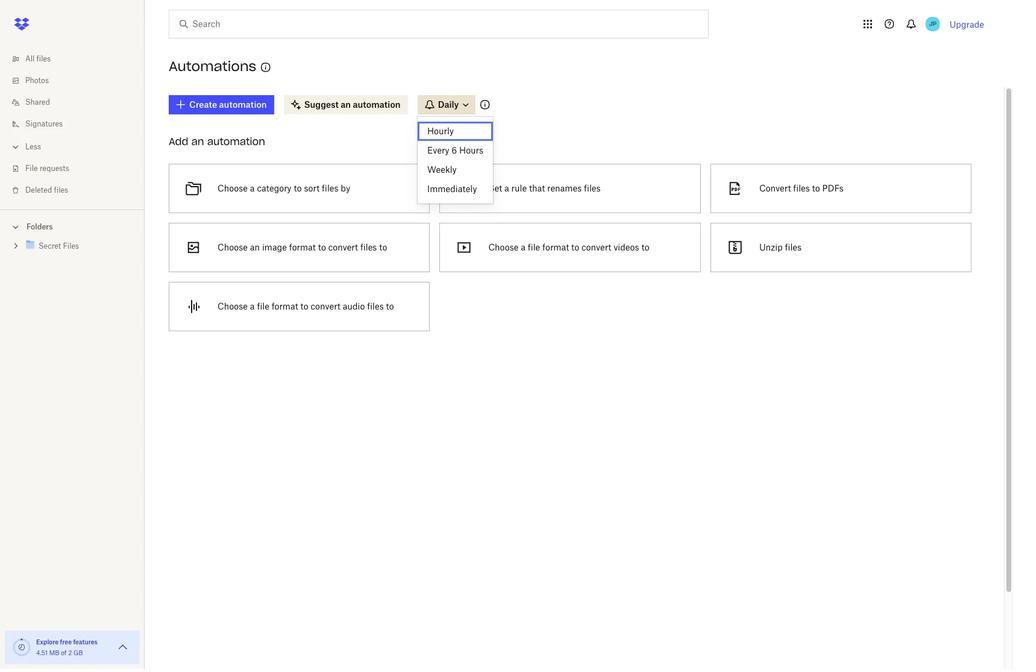 Task type: vqa. For each thing, say whether or not it's contained in the screenshot.
the of
yes



Task type: describe. For each thing, give the bounding box(es) containing it.
set
[[488, 183, 502, 193]]

choose a file format to convert audio files to button
[[164, 277, 435, 336]]

add an automation
[[169, 136, 265, 148]]

an for image
[[250, 242, 260, 253]]

deleted
[[25, 186, 52, 195]]

photos link
[[10, 70, 145, 92]]

file for choose a file format to convert videos to
[[528, 242, 540, 253]]

photos
[[25, 76, 49, 85]]

rule
[[511, 183, 527, 193]]

mb
[[49, 650, 59, 657]]

folders
[[27, 222, 53, 231]]

all files
[[25, 54, 51, 63]]

add an automation main content
[[164, 87, 1004, 670]]

files inside the set a rule that renames files button
[[584, 183, 601, 193]]

hourly
[[427, 126, 454, 136]]

convert
[[759, 183, 791, 193]]

a for choose a category to sort files by
[[250, 183, 255, 193]]

automations
[[169, 58, 256, 75]]

a for set a rule that renames files
[[505, 183, 509, 193]]

videos
[[614, 242, 639, 253]]

every 6 hours
[[427, 145, 483, 156]]

choose a file format to convert videos to button
[[435, 218, 706, 277]]

upgrade
[[950, 19, 984, 29]]

less
[[25, 142, 41, 151]]

files inside 'convert files to pdfs' button
[[793, 183, 810, 193]]

file
[[25, 164, 38, 173]]

choose a category to sort files by button
[[164, 159, 435, 218]]

convert files to pdfs button
[[706, 159, 977, 218]]

choose a file format to convert videos to
[[488, 242, 650, 253]]

files inside choose a file format to convert audio files to 'button'
[[367, 301, 384, 312]]

6
[[452, 145, 457, 156]]

automation
[[207, 136, 265, 148]]

every
[[427, 145, 449, 156]]

format for audio
[[272, 301, 298, 312]]

folders button
[[0, 218, 145, 236]]

image
[[262, 242, 287, 253]]

signatures link
[[10, 113, 145, 135]]

files inside all files link
[[37, 54, 51, 63]]

quota usage element
[[12, 638, 31, 658]]

upgrade link
[[950, 19, 984, 29]]

explore free features 4.51 mb of 2 gb
[[36, 639, 98, 657]]

sort
[[304, 183, 320, 193]]

choose a category to sort files by
[[218, 183, 350, 193]]

explore
[[36, 639, 59, 646]]

shared link
[[10, 92, 145, 113]]

weekly
[[427, 165, 457, 175]]

requests
[[40, 164, 69, 173]]

file requests
[[25, 164, 69, 173]]



Task type: locate. For each thing, give the bounding box(es) containing it.
0 horizontal spatial file
[[257, 301, 269, 312]]

choose a file format to convert audio files to
[[218, 301, 394, 312]]

signatures
[[25, 119, 63, 128]]

choose an image format to convert files to button
[[164, 218, 435, 277]]

deleted files link
[[10, 180, 145, 201]]

deleted files
[[25, 186, 68, 195]]

format down renames
[[543, 242, 569, 253]]

1 vertical spatial file
[[257, 301, 269, 312]]

format down image
[[272, 301, 298, 312]]

unzip
[[759, 242, 783, 253]]

1 horizontal spatial file
[[528, 242, 540, 253]]

an inside button
[[250, 242, 260, 253]]

file down that
[[528, 242, 540, 253]]

0 vertical spatial an
[[191, 136, 204, 148]]

category
[[257, 183, 292, 193]]

1 horizontal spatial an
[[250, 242, 260, 253]]

convert
[[328, 242, 358, 253], [582, 242, 611, 253], [311, 301, 341, 312]]

choose for choose a category to sort files by
[[218, 183, 248, 193]]

features
[[73, 639, 98, 646]]

list containing all files
[[0, 41, 145, 210]]

add
[[169, 136, 188, 148]]

dropbox image
[[10, 12, 34, 36]]

hours
[[459, 145, 483, 156]]

gb
[[74, 650, 83, 657]]

file inside 'button'
[[257, 301, 269, 312]]

convert down by
[[328, 242, 358, 253]]

a
[[250, 183, 255, 193], [505, 183, 509, 193], [521, 242, 526, 253], [250, 301, 255, 312]]

less image
[[10, 141, 22, 153]]

convert left videos
[[582, 242, 611, 253]]

format
[[289, 242, 316, 253], [543, 242, 569, 253], [272, 301, 298, 312]]

files inside the deleted files link
[[54, 186, 68, 195]]

audio
[[343, 301, 365, 312]]

pdfs
[[822, 183, 844, 193]]

list
[[0, 41, 145, 210]]

that
[[529, 183, 545, 193]]

an left image
[[250, 242, 260, 253]]

by
[[341, 183, 350, 193]]

click to watch a demo video image
[[259, 60, 273, 75]]

convert files to pdfs
[[759, 183, 844, 193]]

4.51
[[36, 650, 48, 657]]

0 horizontal spatial an
[[191, 136, 204, 148]]

free
[[60, 639, 72, 646]]

choose inside 'button'
[[218, 301, 248, 312]]

files inside unzip files button
[[785, 242, 802, 253]]

an for automation
[[191, 136, 204, 148]]

all
[[25, 54, 35, 63]]

shared
[[25, 98, 50, 107]]

an
[[191, 136, 204, 148], [250, 242, 260, 253]]

format for videos
[[543, 242, 569, 253]]

convert for videos
[[582, 242, 611, 253]]

a for choose a file format to convert audio files to
[[250, 301, 255, 312]]

choose an image format to convert files to
[[218, 242, 387, 253]]

convert left audio
[[311, 301, 341, 312]]

file for choose a file format to convert audio files to
[[257, 301, 269, 312]]

file down image
[[257, 301, 269, 312]]

1 vertical spatial an
[[250, 242, 260, 253]]

a inside 'button'
[[250, 301, 255, 312]]

a for choose a file format to convert videos to
[[521, 242, 526, 253]]

convert for files
[[328, 242, 358, 253]]

immediately
[[427, 184, 477, 194]]

unzip files button
[[706, 218, 977, 277]]

convert inside 'button'
[[311, 301, 341, 312]]

an right the add
[[191, 136, 204, 148]]

format for files
[[289, 242, 316, 253]]

of
[[61, 650, 67, 657]]

all files link
[[10, 48, 145, 70]]

0 vertical spatial file
[[528, 242, 540, 253]]

file requests link
[[10, 158, 145, 180]]

renames
[[547, 183, 582, 193]]

file inside button
[[528, 242, 540, 253]]

files inside choose an image format to convert files to button
[[360, 242, 377, 253]]

to
[[294, 183, 302, 193], [812, 183, 820, 193], [318, 242, 326, 253], [379, 242, 387, 253], [571, 242, 579, 253], [642, 242, 650, 253], [300, 301, 308, 312], [386, 301, 394, 312]]

unzip files
[[759, 242, 802, 253]]

set a rule that renames files button
[[435, 159, 706, 218]]

files inside choose a category to sort files by button
[[322, 183, 338, 193]]

choose for choose an image format to convert files to
[[218, 242, 248, 253]]

convert for audio
[[311, 301, 341, 312]]

format right image
[[289, 242, 316, 253]]

format inside 'button'
[[272, 301, 298, 312]]

file
[[528, 242, 540, 253], [257, 301, 269, 312]]

set a rule that renames files
[[488, 183, 601, 193]]

choose
[[218, 183, 248, 193], [218, 242, 248, 253], [488, 242, 519, 253], [218, 301, 248, 312]]

choose for choose a file format to convert audio files to
[[218, 301, 248, 312]]

files
[[37, 54, 51, 63], [322, 183, 338, 193], [584, 183, 601, 193], [793, 183, 810, 193], [54, 186, 68, 195], [360, 242, 377, 253], [785, 242, 802, 253], [367, 301, 384, 312]]

2
[[68, 650, 72, 657]]

choose for choose a file format to convert videos to
[[488, 242, 519, 253]]



